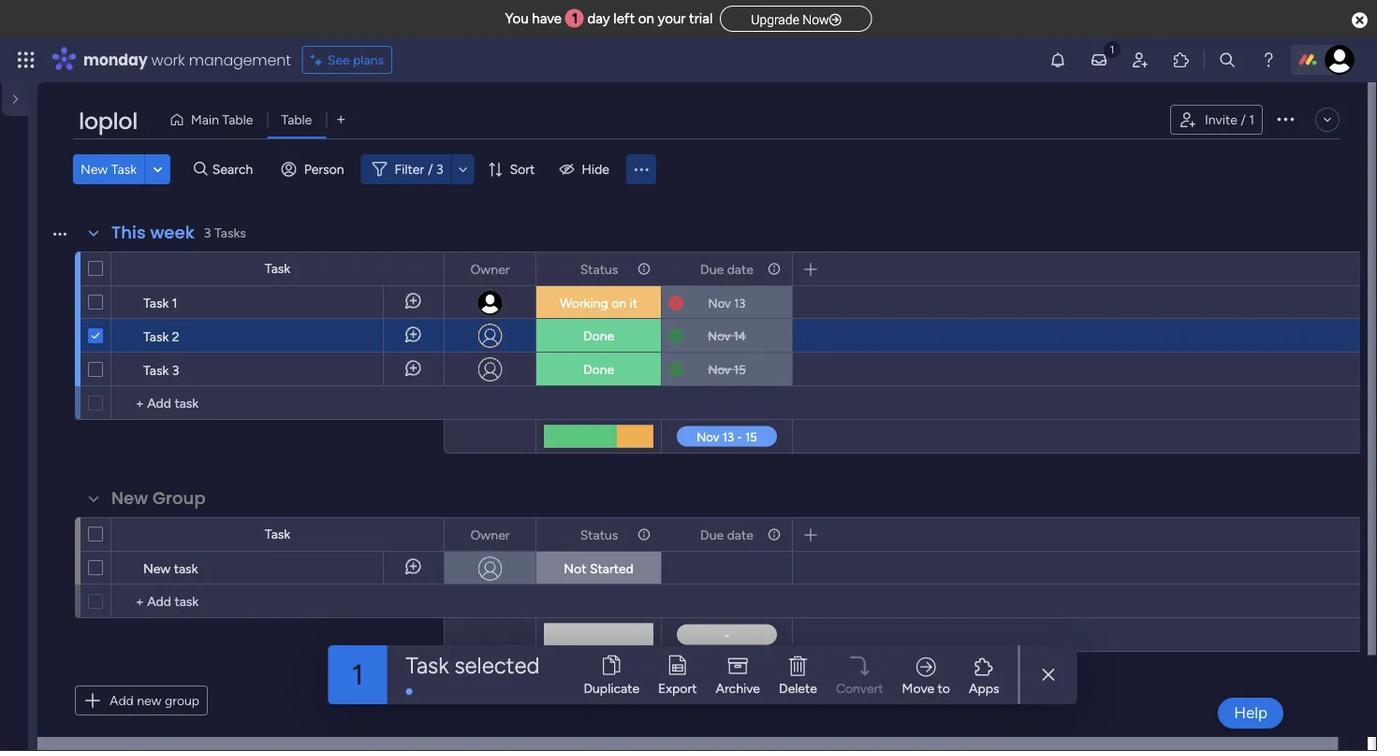 Task type: locate. For each thing, give the bounding box(es) containing it.
New Group field
[[107, 487, 210, 511]]

1 vertical spatial due date
[[700, 527, 754, 543]]

apps
[[969, 681, 999, 697]]

1 vertical spatial status
[[580, 527, 618, 543]]

/
[[1241, 112, 1246, 128], [428, 161, 433, 177]]

task
[[174, 561, 198, 577]]

list box
[[0, 258, 37, 547]]

hide button
[[552, 154, 621, 184]]

due date field for this week
[[696, 259, 758, 279]]

0 vertical spatial date
[[727, 261, 754, 277]]

main table
[[191, 112, 253, 128]]

v2 search image
[[194, 159, 208, 180]]

workspace options image
[[13, 186, 32, 204]]

new for new group
[[111, 487, 148, 511]]

column information image for week
[[637, 262, 652, 277]]

v2 overdue deadline image up v2 done deadline image at the left of page
[[668, 294, 683, 312]]

done for task 2
[[583, 328, 614, 344]]

due
[[700, 261, 724, 277], [700, 527, 724, 543]]

on right left
[[638, 10, 654, 27]]

week
[[150, 221, 195, 245]]

status
[[580, 261, 618, 277], [580, 527, 618, 543]]

0 vertical spatial + add task text field
[[121, 392, 435, 415]]

archive
[[716, 681, 760, 697]]

started
[[590, 561, 634, 577]]

1 vertical spatial /
[[428, 161, 433, 177]]

1 vertical spatial due
[[700, 527, 724, 543]]

1 date from the top
[[727, 261, 754, 277]]

1 vertical spatial owner
[[470, 527, 510, 543]]

1 horizontal spatial /
[[1241, 112, 1246, 128]]

2 v2 overdue deadline image from the top
[[668, 361, 683, 379]]

2 nov from the top
[[708, 329, 730, 344]]

Search field
[[208, 156, 264, 183]]

not started
[[564, 561, 634, 577]]

column information image for group
[[637, 528, 652, 543]]

3
[[436, 161, 443, 177], [172, 362, 179, 378]]

loplol
[[79, 106, 138, 137]]

done
[[583, 328, 614, 344], [583, 362, 614, 378]]

v2 done deadline image
[[668, 327, 683, 345]]

1 owner field from the top
[[466, 259, 514, 279]]

owner for this week
[[470, 261, 510, 277]]

task
[[111, 161, 137, 177], [265, 261, 290, 277], [143, 295, 169, 311], [143, 329, 169, 345], [143, 362, 169, 378], [265, 527, 290, 543], [406, 653, 449, 680]]

15
[[734, 362, 746, 377]]

date
[[727, 261, 754, 277], [727, 527, 754, 543]]

1 vertical spatial date
[[727, 527, 754, 543]]

1 vertical spatial column information image
[[637, 528, 652, 543]]

0 vertical spatial /
[[1241, 112, 1246, 128]]

0 vertical spatial status
[[580, 261, 618, 277]]

table right main
[[222, 112, 253, 128]]

1 vertical spatial owner field
[[466, 525, 514, 545]]

2 status from the top
[[580, 527, 618, 543]]

status field for new group
[[575, 525, 623, 545]]

0 vertical spatial column information image
[[767, 262, 782, 277]]

1
[[572, 10, 578, 27], [1249, 112, 1254, 128], [172, 295, 177, 311], [352, 659, 363, 692]]

you have 1 day left on your trial
[[505, 10, 713, 27]]

1 vertical spatial new
[[111, 487, 148, 511]]

1 owner from the top
[[470, 261, 510, 277]]

1 status field from the top
[[575, 259, 623, 279]]

table button
[[267, 105, 326, 135]]

owner for new group
[[470, 527, 510, 543]]

task selected
[[406, 653, 540, 680]]

help button
[[1218, 698, 1283, 729]]

move
[[902, 681, 934, 697]]

0 vertical spatial due
[[700, 261, 724, 277]]

now
[[803, 12, 829, 27]]

status up working on it
[[580, 261, 618, 277]]

left
[[614, 10, 635, 27]]

1 vertical spatial nov
[[708, 329, 730, 344]]

1 table from the left
[[222, 112, 253, 128]]

2 vertical spatial nov
[[708, 362, 731, 377]]

Status field
[[575, 259, 623, 279], [575, 525, 623, 545]]

2 column information image from the top
[[637, 528, 652, 543]]

0 vertical spatial owner
[[470, 261, 510, 277]]

duplicate
[[584, 681, 639, 697]]

v2 overdue deadline image for working on it
[[668, 294, 683, 312]]

nov left the 13
[[708, 296, 731, 311]]

3 left arrow down 'image'
[[436, 161, 443, 177]]

status field up the not started
[[575, 525, 623, 545]]

table left add view image
[[281, 112, 312, 128]]

dapulse rightstroke image
[[829, 13, 841, 27]]

1 v2 overdue deadline image from the top
[[668, 294, 683, 312]]

1 column information image from the top
[[767, 262, 782, 277]]

2 date from the top
[[727, 527, 754, 543]]

0 vertical spatial due date
[[700, 261, 754, 277]]

1 vertical spatial due date field
[[696, 525, 758, 545]]

1 due date from the top
[[700, 261, 754, 277]]

upgrade
[[751, 12, 799, 27]]

owner field for group
[[466, 525, 514, 545]]

see plans button
[[302, 46, 392, 74]]

nov for task 1
[[708, 296, 731, 311]]

new
[[81, 161, 108, 177], [111, 487, 148, 511], [143, 561, 171, 577]]

sort button
[[480, 154, 546, 184]]

2 done from the top
[[583, 362, 614, 378]]

filter / 3
[[395, 161, 443, 177]]

new for new task
[[143, 561, 171, 577]]

/ inside button
[[1241, 112, 1246, 128]]

nov left '14'
[[708, 329, 730, 344]]

status field up working on it
[[575, 259, 623, 279]]

plans
[[353, 52, 384, 68]]

3 nov from the top
[[708, 362, 731, 377]]

0 vertical spatial column information image
[[637, 262, 652, 277]]

0 horizontal spatial /
[[428, 161, 433, 177]]

1 vertical spatial status field
[[575, 525, 623, 545]]

0 vertical spatial on
[[638, 10, 654, 27]]

1 vertical spatial + add task text field
[[121, 591, 435, 613]]

2 due date field from the top
[[696, 525, 758, 545]]

/ right filter on the top of page
[[428, 161, 433, 177]]

/ for 3
[[428, 161, 433, 177]]

0 vertical spatial done
[[583, 328, 614, 344]]

due date
[[700, 261, 754, 277], [700, 527, 754, 543]]

2 column information image from the top
[[767, 528, 782, 543]]

column information image for new group
[[767, 528, 782, 543]]

0 horizontal spatial 3
[[172, 362, 179, 378]]

Owner field
[[466, 259, 514, 279], [466, 525, 514, 545]]

day
[[587, 10, 610, 27]]

v2 overdue deadline image for done
[[668, 361, 683, 379]]

done for task 3
[[583, 362, 614, 378]]

2 due date from the top
[[700, 527, 754, 543]]

1 nov from the top
[[708, 296, 731, 311]]

delete
[[779, 681, 817, 697]]

have
[[532, 10, 562, 27]]

2 vertical spatial new
[[143, 561, 171, 577]]

+ Add task text field
[[121, 392, 435, 415], [121, 591, 435, 613]]

owner field for week
[[466, 259, 514, 279]]

1 column information image from the top
[[637, 262, 652, 277]]

task 1
[[143, 295, 177, 311]]

status for this week
[[580, 261, 618, 277]]

work
[[151, 49, 185, 70]]

new inside field
[[111, 487, 148, 511]]

sort
[[510, 161, 535, 177]]

your
[[658, 10, 686, 27]]

table
[[222, 112, 253, 128], [281, 112, 312, 128]]

add new group button
[[75, 686, 208, 716]]

column information image
[[767, 262, 782, 277], [767, 528, 782, 543]]

0 horizontal spatial on
[[611, 295, 626, 311]]

apps image
[[1172, 51, 1191, 69]]

invite
[[1205, 112, 1237, 128]]

new inside button
[[81, 161, 108, 177]]

new
[[137, 693, 161, 709]]

1 done from the top
[[583, 328, 614, 344]]

3 down 2
[[172, 362, 179, 378]]

selected
[[454, 653, 540, 680]]

column information image for this week
[[767, 262, 782, 277]]

1 horizontal spatial 3
[[436, 161, 443, 177]]

column information image
[[637, 262, 652, 277], [637, 528, 652, 543]]

0 horizontal spatial table
[[222, 112, 253, 128]]

1 vertical spatial v2 overdue deadline image
[[668, 361, 683, 379]]

status up the not started
[[580, 527, 618, 543]]

upgrade now
[[751, 12, 829, 27]]

1 horizontal spatial on
[[638, 10, 654, 27]]

expand board header image
[[1320, 112, 1335, 127]]

move to
[[902, 681, 950, 697]]

1 horizontal spatial table
[[281, 112, 312, 128]]

1 due from the top
[[700, 261, 724, 277]]

arrow down image
[[452, 158, 474, 181]]

1 status from the top
[[580, 261, 618, 277]]

1 vertical spatial 3
[[172, 362, 179, 378]]

2 status field from the top
[[575, 525, 623, 545]]

add
[[110, 693, 134, 709]]

0 vertical spatial status field
[[575, 259, 623, 279]]

0 vertical spatial new
[[81, 161, 108, 177]]

owner
[[470, 261, 510, 277], [470, 527, 510, 543]]

nov
[[708, 296, 731, 311], [708, 329, 730, 344], [708, 362, 731, 377]]

2 owner field from the top
[[466, 525, 514, 545]]

task 3
[[143, 362, 179, 378]]

on
[[638, 10, 654, 27], [611, 295, 626, 311]]

1 due date field from the top
[[696, 259, 758, 279]]

add view image
[[337, 113, 345, 127]]

/ right invite
[[1241, 112, 1246, 128]]

new task button
[[73, 154, 144, 184]]

v2 overdue deadline image down v2 done deadline image at the left of page
[[668, 361, 683, 379]]

new for new task
[[81, 161, 108, 177]]

nov left 15
[[708, 362, 731, 377]]

main
[[191, 112, 219, 128]]

filter
[[395, 161, 424, 177]]

option
[[0, 261, 28, 265]]

0 vertical spatial owner field
[[466, 259, 514, 279]]

new down the 'loplol' field on the left
[[81, 161, 108, 177]]

2 owner from the top
[[470, 527, 510, 543]]

menu image
[[632, 160, 651, 179]]

inbox image
[[1090, 51, 1108, 69]]

Due date field
[[696, 259, 758, 279], [696, 525, 758, 545]]

0 vertical spatial nov
[[708, 296, 731, 311]]

0 vertical spatial v2 overdue deadline image
[[668, 294, 683, 312]]

1 vertical spatial column information image
[[767, 528, 782, 543]]

new left group
[[111, 487, 148, 511]]

1 vertical spatial done
[[583, 362, 614, 378]]

2 due from the top
[[700, 527, 724, 543]]

due for week
[[700, 261, 724, 277]]

on left it
[[611, 295, 626, 311]]

angle down image
[[153, 162, 162, 176]]

1 vertical spatial on
[[611, 295, 626, 311]]

v2 overdue deadline image
[[668, 294, 683, 312], [668, 361, 683, 379]]

0 vertical spatial due date field
[[696, 259, 758, 279]]

new left task
[[143, 561, 171, 577]]



Task type: vqa. For each thing, say whether or not it's contained in the screenshot.
DONE
yes



Task type: describe. For each thing, give the bounding box(es) containing it.
status for new group
[[580, 527, 618, 543]]

/ for 1
[[1241, 112, 1246, 128]]

nov for task 3
[[708, 362, 731, 377]]

trial
[[689, 10, 713, 27]]

new task
[[143, 561, 198, 577]]

invite / 1 button
[[1170, 105, 1263, 135]]

see
[[327, 52, 350, 68]]

help image
[[1259, 51, 1278, 69]]

to
[[938, 681, 950, 697]]

nov 14
[[708, 329, 746, 344]]

1 image
[[1104, 38, 1121, 59]]

This week field
[[107, 221, 199, 245]]

13
[[734, 296, 746, 311]]

notifications image
[[1049, 51, 1067, 69]]

group
[[153, 487, 206, 511]]

tara schultz image
[[1325, 45, 1355, 75]]

options image
[[1274, 107, 1297, 130]]

date for group
[[727, 527, 754, 543]]

task 2
[[143, 329, 179, 345]]

nov for task 2
[[708, 329, 730, 344]]

select product image
[[17, 51, 36, 69]]

2 table from the left
[[281, 112, 312, 128]]

search everything image
[[1218, 51, 1237, 69]]

this
[[111, 221, 146, 245]]

new group
[[111, 487, 206, 511]]

1 inside invite / 1 button
[[1249, 112, 1254, 128]]

monday work management
[[83, 49, 291, 70]]

due date field for new group
[[696, 525, 758, 545]]

0 vertical spatial 3
[[436, 161, 443, 177]]

1 + add task text field from the top
[[121, 392, 435, 415]]

nov 15
[[708, 362, 746, 377]]

date for week
[[727, 261, 754, 277]]

due for group
[[700, 527, 724, 543]]

main table button
[[162, 105, 267, 135]]

this week
[[111, 221, 195, 245]]

dapulse close image
[[1352, 11, 1368, 30]]

help
[[1234, 704, 1268, 723]]

person
[[304, 161, 344, 177]]

management
[[189, 49, 291, 70]]

see plans
[[327, 52, 384, 68]]

hide
[[582, 161, 609, 177]]

invite / 1
[[1205, 112, 1254, 128]]

add new group
[[110, 693, 199, 709]]

2
[[172, 329, 179, 345]]

nov 13
[[708, 296, 746, 311]]

group
[[165, 693, 199, 709]]

loplol field
[[74, 106, 142, 138]]

not
[[564, 561, 586, 577]]

new task
[[81, 161, 137, 177]]

it
[[630, 295, 638, 311]]

14
[[733, 329, 746, 344]]

monday
[[83, 49, 148, 70]]

working
[[560, 295, 608, 311]]

person button
[[274, 154, 355, 184]]

status field for this week
[[575, 259, 623, 279]]

2 + add task text field from the top
[[121, 591, 435, 613]]

export
[[658, 681, 697, 697]]

due date for this week
[[700, 261, 754, 277]]

working on it
[[560, 295, 638, 311]]

convert
[[836, 681, 883, 697]]

invite members image
[[1131, 51, 1150, 69]]

due date for new group
[[700, 527, 754, 543]]

you
[[505, 10, 529, 27]]

task inside new task button
[[111, 161, 137, 177]]

upgrade now link
[[720, 5, 872, 32]]



